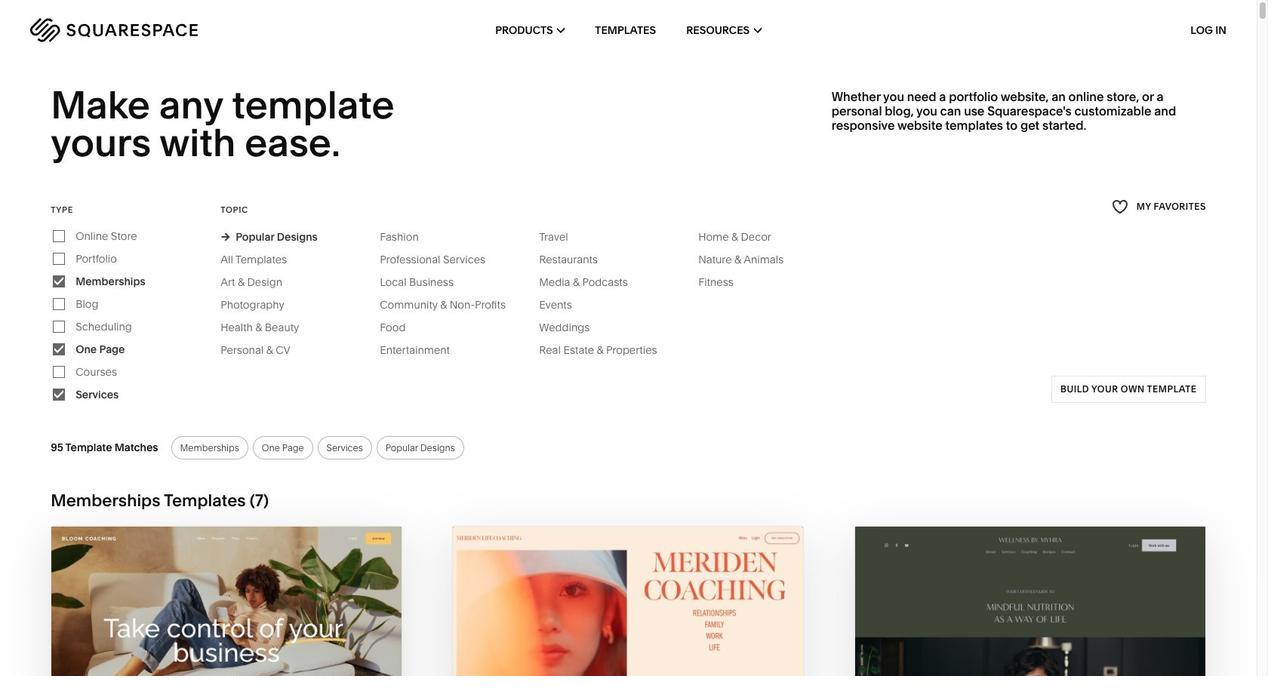 Task type: describe. For each thing, give the bounding box(es) containing it.
bloom image
[[51, 527, 402, 676]]

myhra image
[[855, 527, 1206, 676]]



Task type: locate. For each thing, give the bounding box(es) containing it.
meriden image
[[453, 527, 804, 676]]



Task type: vqa. For each thing, say whether or not it's contained in the screenshot.
Meriden image
yes



